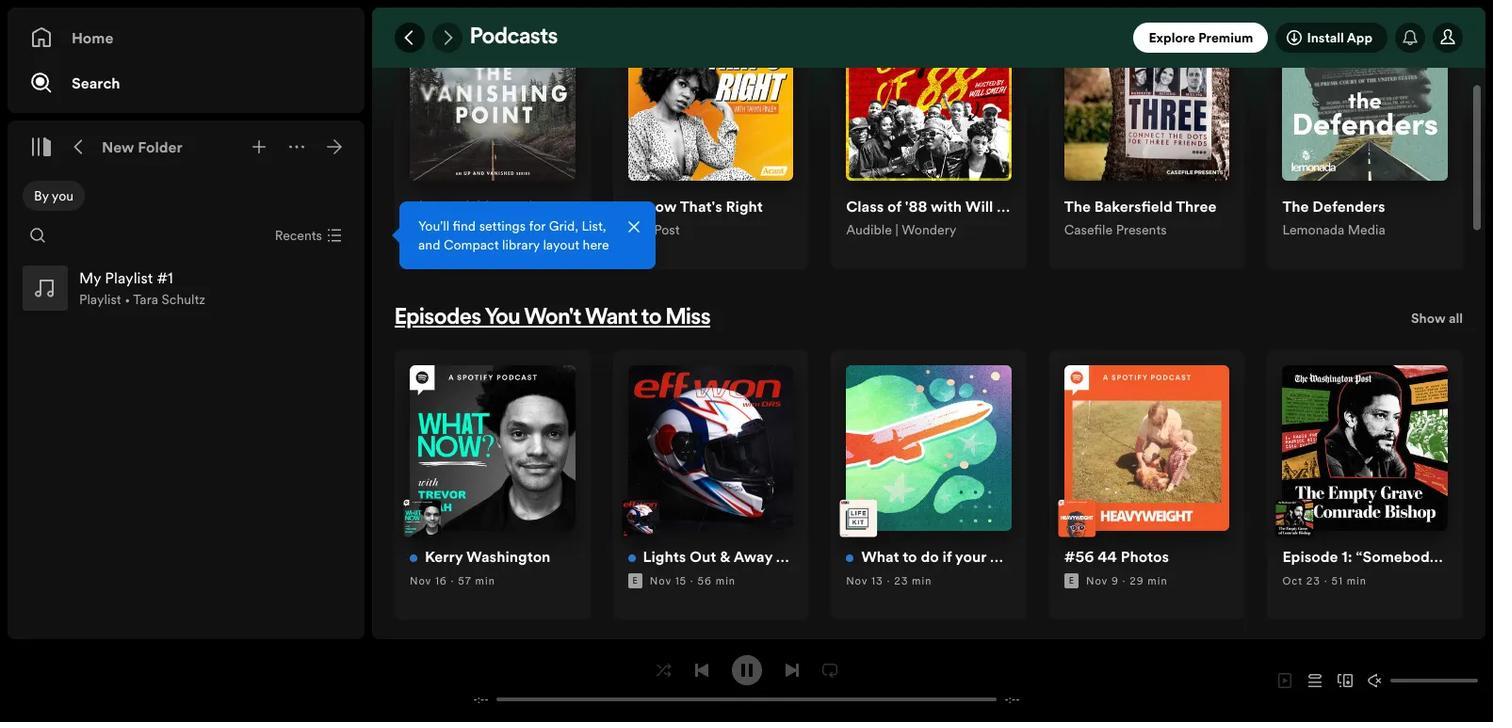 Task type: describe. For each thing, give the bounding box(es) containing it.
group inside 'main' element
[[15, 258, 357, 319]]

enable shuffle image
[[656, 663, 672, 678]]

go back image
[[402, 30, 418, 45]]

44
[[1098, 546, 1118, 567]]

app
[[1347, 28, 1373, 47]]

•
[[125, 290, 130, 309]]

3 - from the left
[[1005, 693, 1009, 707]]

here
[[583, 236, 610, 254]]

episodes
[[395, 307, 482, 330]]

the for the defenders
[[1283, 196, 1310, 217]]

1 23 from the left
[[895, 574, 909, 588]]

By you checkbox
[[23, 181, 85, 211]]

volume off image
[[1368, 674, 1384, 689]]

what's new image
[[1403, 30, 1418, 45]]

1:
[[1342, 546, 1353, 567]]

nov 13 · 23 min
[[847, 574, 932, 588]]

4 - from the left
[[1016, 693, 1020, 707]]

15
[[675, 574, 687, 588]]

oct
[[1283, 574, 1303, 588]]

casefile
[[1065, 220, 1113, 239]]

13
[[872, 574, 884, 588]]

nov for nov 15
[[650, 574, 672, 588]]

presents
[[1117, 220, 1167, 239]]

out
[[690, 546, 717, 567]]

will
[[966, 196, 994, 217]]

57
[[458, 574, 472, 588]]

& inside 'link'
[[720, 546, 731, 567]]

· for nov 15
[[691, 574, 694, 588]]

the vanishing point tenderfoot tv & audacy
[[410, 196, 555, 239]]

episode 1: "somebody knows" oct 23 · 51 min
[[1283, 546, 1494, 588]]

tenderfoot
[[410, 220, 475, 239]]

audacy
[[510, 220, 555, 239]]

media
[[1349, 220, 1386, 239]]

9
[[1112, 574, 1119, 588]]

new folder button
[[98, 132, 186, 162]]

min for 23 min
[[912, 574, 932, 588]]

i
[[628, 196, 633, 217]]

search
[[72, 73, 120, 93]]

library
[[502, 236, 540, 254]]

three
[[1176, 196, 1217, 217]]

e for nov 9
[[1070, 576, 1074, 587]]

0 horizontal spatial to
[[642, 307, 662, 330]]

show all
[[1412, 309, 1464, 328]]

min for 57 min
[[476, 574, 496, 588]]

2 -:-- from the left
[[1005, 693, 1020, 707]]

defenders
[[1313, 196, 1386, 217]]

explore premium button
[[1134, 23, 1269, 53]]

with
[[931, 196, 962, 217]]

16
[[435, 574, 447, 588]]

premium
[[1199, 28, 1254, 47]]

away
[[734, 546, 773, 567]]

for
[[529, 217, 546, 236]]

kerry washington link
[[410, 546, 551, 571]]

point
[[511, 196, 547, 217]]

explicit element for nov 15
[[628, 574, 643, 589]]

new episode image
[[410, 555, 418, 562]]

· inside episode 1: "somebody knows" oct 23 · 51 min
[[1325, 574, 1329, 588]]

kerry
[[425, 546, 463, 567]]

right
[[726, 196, 763, 217]]

51
[[1332, 574, 1344, 588]]

tv
[[478, 220, 495, 239]]

episode 1: "somebody knows" link
[[1283, 546, 1494, 571]]

player controls element
[[451, 655, 1043, 707]]

you'll find settings for grid, list, and compact library layout here
[[418, 217, 610, 254]]

playlist
[[79, 290, 121, 309]]

nov 15 · 56 min
[[650, 574, 736, 588]]

i know that's right huffpost
[[628, 196, 763, 239]]

know
[[636, 196, 677, 217]]

install app
[[1308, 28, 1373, 47]]

nov for nov 13
[[847, 574, 868, 588]]

bakersfield
[[1095, 196, 1173, 217]]

and
[[418, 236, 441, 254]]

class of '88 with will smith audible | wondery
[[847, 196, 1038, 239]]

disable repeat image
[[822, 663, 837, 678]]

schultz
[[162, 290, 206, 309]]

new folder
[[102, 137, 183, 157]]

new
[[102, 137, 134, 157]]

find
[[453, 217, 476, 236]]

we
[[776, 546, 800, 567]]

23 inside episode 1: "somebody knows" oct 23 · 51 min
[[1307, 574, 1321, 588]]

folder
[[138, 137, 183, 157]]

lights
[[643, 546, 686, 567]]

you
[[485, 307, 521, 330]]

want
[[585, 307, 638, 330]]

to inside 'link'
[[827, 546, 842, 567]]

of
[[888, 196, 902, 217]]

settings
[[479, 217, 526, 236]]

1 :- from the left
[[478, 693, 485, 707]]

'88
[[906, 196, 928, 217]]

search link
[[30, 64, 342, 102]]

tara
[[133, 290, 158, 309]]

class of '88 with will smith link
[[847, 196, 1038, 220]]

the for the vanishing point
[[410, 196, 437, 217]]

the vanishing point link
[[410, 196, 547, 220]]

class
[[847, 196, 884, 217]]

1 -:-- from the left
[[473, 693, 489, 707]]



Task type: vqa. For each thing, say whether or not it's contained in the screenshot.


Task type: locate. For each thing, give the bounding box(es) containing it.
1 horizontal spatial &
[[720, 546, 731, 567]]

1 the from the left
[[410, 196, 437, 217]]

0 horizontal spatial e
[[633, 576, 638, 587]]

1 - from the left
[[473, 693, 478, 707]]

playlist • tara schultz
[[79, 290, 206, 309]]

23 right oct
[[1307, 574, 1321, 588]]

smith
[[997, 196, 1038, 217]]

the for the bakersfield three
[[1065, 196, 1091, 217]]

layout
[[543, 236, 580, 254]]

|
[[896, 220, 899, 239]]

vegas
[[845, 546, 887, 567]]

install app link
[[1277, 23, 1388, 53]]

3 min from the left
[[1148, 574, 1168, 588]]

1 nov from the left
[[410, 574, 432, 588]]

1 horizontal spatial :-
[[1009, 693, 1016, 707]]

1 horizontal spatial new episode image
[[847, 555, 854, 562]]

nov left 15
[[650, 574, 672, 588]]

next image
[[785, 663, 800, 678]]

· right 16 at the bottom left of the page
[[451, 574, 455, 588]]

& inside "the vanishing point tenderfoot tv & audacy"
[[498, 220, 507, 239]]

explore premium
[[1149, 28, 1254, 47]]

23
[[895, 574, 909, 588], [1307, 574, 1321, 588]]

lights out & away we go to vegas
[[643, 546, 887, 567]]

e left 15
[[633, 576, 638, 587]]

episodes you won't want to miss link
[[395, 307, 711, 330]]

& right out
[[720, 546, 731, 567]]

0 horizontal spatial new episode image
[[628, 555, 636, 562]]

:-
[[478, 693, 485, 707], [1009, 693, 1016, 707]]

kerry washington
[[425, 546, 551, 567]]

0 vertical spatial to
[[642, 307, 662, 330]]

0 horizontal spatial the
[[410, 196, 437, 217]]

i know that's right link
[[628, 196, 763, 220]]

1 horizontal spatial to
[[827, 546, 842, 567]]

that's
[[680, 196, 723, 217]]

the defenders link
[[1283, 196, 1386, 220]]

min right 29
[[1148, 574, 1168, 588]]

0 horizontal spatial &
[[498, 220, 507, 239]]

3 the from the left
[[1283, 196, 1310, 217]]

home link
[[30, 19, 342, 57]]

0 horizontal spatial 23
[[895, 574, 909, 588]]

· for nov 13
[[887, 574, 891, 588]]

home
[[72, 27, 114, 48]]

56
[[698, 574, 713, 588]]

the inside the defenders lemonada media
[[1283, 196, 1310, 217]]

min right 56
[[716, 574, 736, 588]]

grid,
[[549, 217, 579, 236]]

the inside the bakersfield three casefile presents
[[1065, 196, 1091, 217]]

wondery
[[902, 220, 957, 239]]

by
[[34, 187, 49, 205]]

to
[[642, 307, 662, 330], [827, 546, 842, 567]]

main element
[[8, 8, 656, 640]]

explicit element down #56
[[1065, 574, 1079, 589]]

5 · from the left
[[1325, 574, 1329, 588]]

0 horizontal spatial -:--
[[473, 693, 489, 707]]

1 horizontal spatial e
[[1070, 576, 1074, 587]]

recents
[[275, 226, 322, 245]]

1 e from the left
[[633, 576, 638, 587]]

the up casefile
[[1065, 196, 1091, 217]]

2 horizontal spatial the
[[1283, 196, 1310, 217]]

0 vertical spatial &
[[498, 220, 507, 239]]

episodes you won't want to miss element
[[395, 307, 1494, 619]]

1 horizontal spatial -:--
[[1005, 693, 1020, 707]]

2 · from the left
[[691, 574, 694, 588]]

the defenders lemonada media
[[1283, 196, 1386, 239]]

min for 29 min
[[1148, 574, 1168, 588]]

· for nov 16
[[451, 574, 455, 588]]

nov for nov 16
[[410, 574, 432, 588]]

·
[[451, 574, 455, 588], [691, 574, 694, 588], [1123, 574, 1127, 588], [887, 574, 891, 588], [1325, 574, 1329, 588]]

1 vertical spatial &
[[720, 546, 731, 567]]

#56
[[1065, 546, 1095, 567]]

explicit element left 15
[[628, 574, 643, 589]]

2 explicit element from the left
[[1065, 574, 1079, 589]]

5 min from the left
[[1347, 574, 1367, 588]]

the inside "the vanishing point tenderfoot tv & audacy"
[[410, 196, 437, 217]]

min right 51 on the right bottom
[[1347, 574, 1367, 588]]

1 horizontal spatial the
[[1065, 196, 1091, 217]]

e for nov 15
[[633, 576, 638, 587]]

min
[[476, 574, 496, 588], [716, 574, 736, 588], [1148, 574, 1168, 588], [912, 574, 932, 588], [1347, 574, 1367, 588]]

4 min from the left
[[912, 574, 932, 588]]

new episode image right go
[[847, 555, 854, 562]]

min inside episode 1: "somebody knows" oct 23 · 51 min
[[1347, 574, 1367, 588]]

2 :- from the left
[[1009, 693, 1016, 707]]

lights out & away we go to vegas link
[[628, 546, 887, 571]]

min for 56 min
[[716, 574, 736, 588]]

#56 44 photos link
[[1065, 546, 1170, 571]]

29
[[1130, 574, 1145, 588]]

1 · from the left
[[451, 574, 455, 588]]

new episode image inside lights out & away we go to vegas 'link'
[[628, 555, 636, 562]]

go forward image
[[440, 30, 455, 45]]

Disable repeat checkbox
[[815, 655, 845, 686]]

lemonada
[[1283, 220, 1345, 239]]

vanishing
[[440, 196, 508, 217]]

nov left 13
[[847, 574, 868, 588]]

Recents, List view field
[[260, 221, 353, 251]]

1 horizontal spatial 23
[[1307, 574, 1321, 588]]

previous image
[[694, 663, 709, 678]]

install
[[1308, 28, 1345, 47]]

you
[[52, 187, 74, 205]]

you'll find settings for grid, list, and compact library layout here dialog
[[400, 202, 656, 270]]

2 e from the left
[[1070, 576, 1074, 587]]

miss
[[666, 307, 711, 330]]

explicit element
[[628, 574, 643, 589], [1065, 574, 1079, 589]]

& right tv on the top left of page
[[498, 220, 507, 239]]

the bakersfield three casefile presents
[[1065, 196, 1217, 239]]

3 · from the left
[[1123, 574, 1127, 588]]

group
[[15, 258, 357, 319]]

explore
[[1149, 28, 1196, 47]]

· right 9
[[1123, 574, 1127, 588]]

"somebody
[[1356, 546, 1439, 567]]

to right go
[[827, 546, 842, 567]]

episodes you won't want to miss
[[395, 307, 711, 330]]

pause image
[[739, 663, 754, 678]]

episode
[[1283, 546, 1339, 567]]

nov
[[410, 574, 432, 588], [650, 574, 672, 588], [1087, 574, 1108, 588], [847, 574, 868, 588]]

huffpost
[[628, 220, 680, 239]]

top bar and user menu element
[[372, 8, 1486, 68]]

go
[[803, 546, 824, 567]]

2 new episode image from the left
[[847, 555, 854, 562]]

3 nov from the left
[[1087, 574, 1108, 588]]

list,
[[582, 217, 607, 236]]

explicit element for nov 9
[[1065, 574, 1079, 589]]

the
[[410, 196, 437, 217], [1065, 196, 1091, 217], [1283, 196, 1310, 217]]

min right 57
[[476, 574, 496, 588]]

1 horizontal spatial explicit element
[[1065, 574, 1079, 589]]

the up lemonada
[[1283, 196, 1310, 217]]

· right 15
[[691, 574, 694, 588]]

compact
[[444, 236, 499, 254]]

new episode image
[[628, 555, 636, 562], [847, 555, 854, 562]]

0 horizontal spatial :-
[[478, 693, 485, 707]]

2 the from the left
[[1065, 196, 1091, 217]]

none search field inside 'main' element
[[23, 221, 53, 251]]

2 23 from the left
[[1307, 574, 1321, 588]]

washington
[[467, 546, 551, 567]]

knows"
[[1442, 546, 1494, 567]]

new episode image left 'lights'
[[628, 555, 636, 562]]

the up you'll at left
[[410, 196, 437, 217]]

photos
[[1121, 546, 1170, 567]]

e down #56
[[1070, 576, 1074, 587]]

nov left 16 at the bottom left of the page
[[410, 574, 432, 588]]

4 · from the left
[[887, 574, 891, 588]]

group containing playlist
[[15, 258, 357, 319]]

search in your library image
[[30, 228, 45, 243]]

show all link
[[1412, 307, 1464, 335]]

· left 51 on the right bottom
[[1325, 574, 1329, 588]]

1 vertical spatial to
[[827, 546, 842, 567]]

1 explicit element from the left
[[628, 574, 643, 589]]

0 horizontal spatial explicit element
[[628, 574, 643, 589]]

nov for nov 9
[[1087, 574, 1108, 588]]

4 nov from the left
[[847, 574, 868, 588]]

nov 16 · 57 min
[[410, 574, 496, 588]]

by you
[[34, 187, 74, 205]]

· right 13
[[887, 574, 891, 588]]

the bakersfield three link
[[1065, 196, 1217, 220]]

to left miss
[[642, 307, 662, 330]]

all
[[1449, 309, 1464, 328]]

2 nov from the left
[[650, 574, 672, 588]]

1 min from the left
[[476, 574, 496, 588]]

#56 44 photos
[[1065, 546, 1170, 567]]

1 new episode image from the left
[[628, 555, 636, 562]]

connect to a device image
[[1338, 674, 1353, 689]]

23 right 13
[[895, 574, 909, 588]]

nov left 9
[[1087, 574, 1108, 588]]

min right 13
[[912, 574, 932, 588]]

None search field
[[23, 221, 53, 251]]

2 min from the left
[[716, 574, 736, 588]]

-:--
[[473, 693, 489, 707], [1005, 693, 1020, 707]]

audible
[[847, 220, 892, 239]]

· for nov 9
[[1123, 574, 1127, 588]]

nov 9 · 29 min
[[1087, 574, 1168, 588]]

2 - from the left
[[485, 693, 489, 707]]



